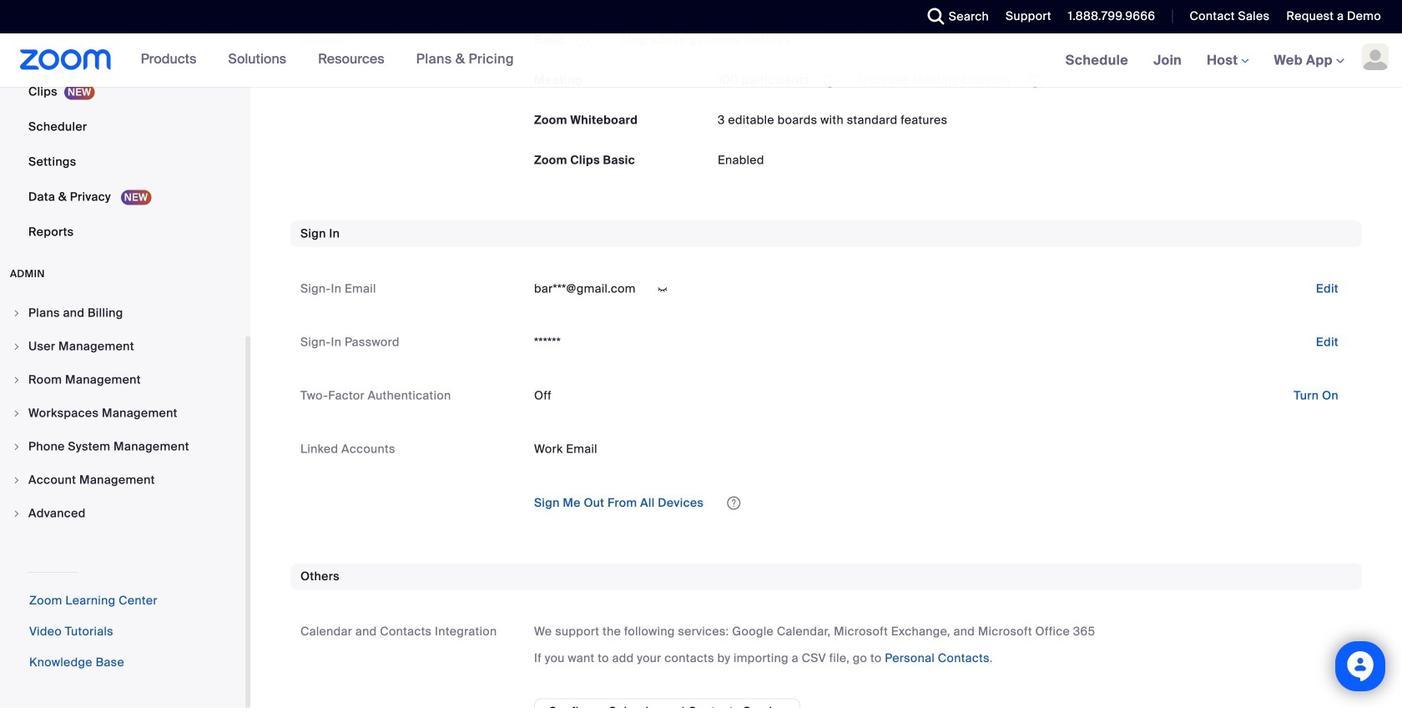 Task type: describe. For each thing, give the bounding box(es) containing it.
right image for 1st menu item from the bottom
[[12, 508, 22, 518]]

1 right image from the top
[[12, 308, 22, 318]]

product information navigation
[[128, 33, 527, 87]]

meetings navigation
[[1053, 33, 1403, 88]]

2 menu item from the top
[[0, 331, 245, 362]]

learn more about signing out from all devices image
[[726, 497, 742, 509]]

4 right image from the top
[[12, 475, 22, 485]]

3 menu item from the top
[[0, 364, 245, 396]]

right image for fifth menu item from the bottom of the admin menu menu
[[12, 375, 22, 385]]

zoom logo image
[[20, 49, 112, 70]]

2 right image from the top
[[12, 408, 22, 418]]



Task type: locate. For each thing, give the bounding box(es) containing it.
menu item
[[0, 297, 245, 329], [0, 331, 245, 362], [0, 364, 245, 396], [0, 397, 245, 429], [0, 431, 245, 463], [0, 464, 245, 496], [0, 498, 245, 529]]

right image for second menu item from the top of the admin menu menu
[[12, 341, 22, 352]]

3 right image from the top
[[12, 442, 22, 452]]

personal menu menu
[[0, 0, 245, 250]]

1 vertical spatial right image
[[12, 375, 22, 385]]

1 right image from the top
[[12, 341, 22, 352]]

1 menu item from the top
[[0, 297, 245, 329]]

0 vertical spatial right image
[[12, 341, 22, 352]]

4 menu item from the top
[[0, 397, 245, 429]]

right image
[[12, 341, 22, 352], [12, 375, 22, 385], [12, 508, 22, 518]]

2 vertical spatial right image
[[12, 508, 22, 518]]

6 menu item from the top
[[0, 464, 245, 496]]

application
[[521, 489, 1353, 517]]

profile picture image
[[1363, 43, 1389, 70]]

admin menu menu
[[0, 297, 245, 531]]

7 menu item from the top
[[0, 498, 245, 529]]

5 menu item from the top
[[0, 431, 245, 463]]

3 right image from the top
[[12, 508, 22, 518]]

banner
[[0, 33, 1403, 88]]

2 right image from the top
[[12, 375, 22, 385]]

right image
[[12, 308, 22, 318], [12, 408, 22, 418], [12, 442, 22, 452], [12, 475, 22, 485]]



Task type: vqa. For each thing, say whether or not it's contained in the screenshot.
second window new icon from right
no



